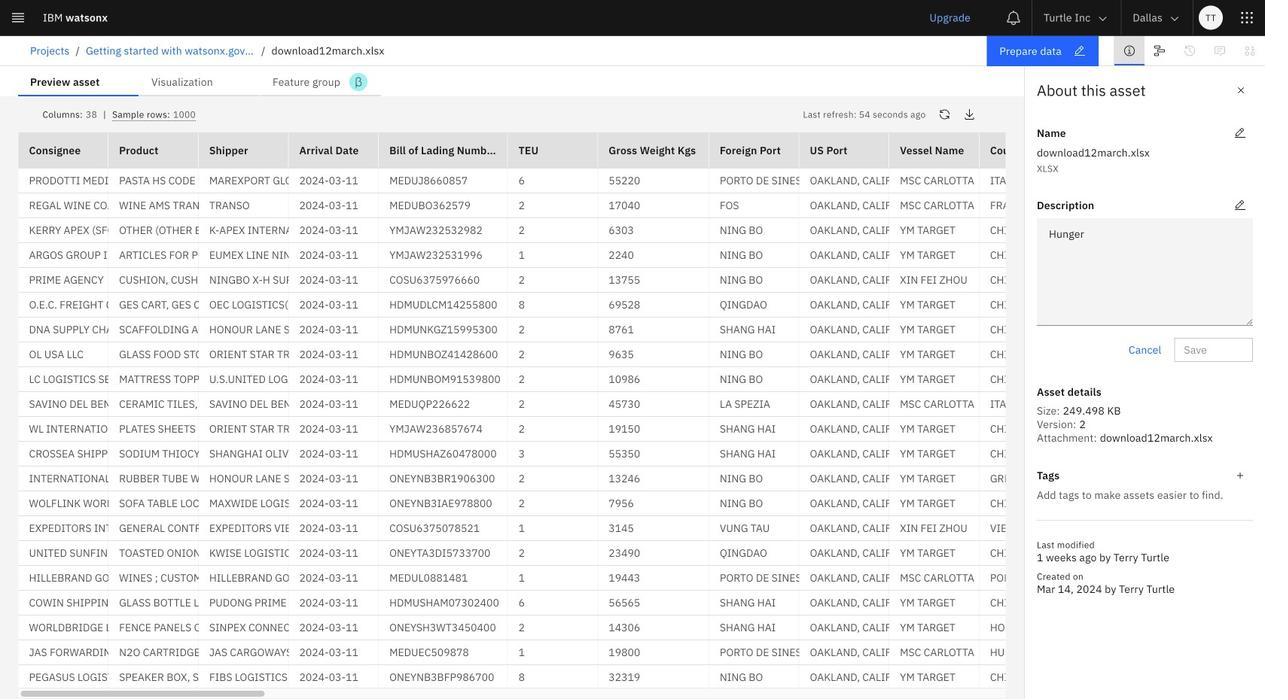 Task type: locate. For each thing, give the bounding box(es) containing it.
21 row row from the top
[[18, 666, 1265, 691]]

16 row row from the top
[[18, 541, 1265, 566]]

edit image
[[1234, 127, 1246, 139], [1234, 200, 1246, 212]]

13 row row from the top
[[18, 467, 1265, 492]]

add image
[[1234, 470, 1246, 482]]

arrow image
[[1169, 13, 1181, 25]]

1 edit image from the top
[[1234, 127, 1246, 139]]

0 vertical spatial edit image
[[1234, 127, 1246, 139]]

row group
[[18, 169, 1265, 700]]

tab list
[[18, 66, 381, 96]]

15 row row from the top
[[18, 517, 1265, 541]]

7 row row from the top
[[18, 318, 1265, 343]]

What's the purpose of this asset? text field
[[1037, 218, 1253, 326]]

row row
[[18, 169, 1265, 194], [18, 194, 1265, 218], [18, 218, 1265, 243], [18, 243, 1265, 268], [18, 268, 1265, 293], [18, 293, 1265, 318], [18, 318, 1265, 343], [18, 343, 1265, 368], [18, 368, 1265, 392], [18, 392, 1265, 417], [18, 417, 1265, 442], [18, 442, 1265, 467], [18, 467, 1265, 492], [18, 492, 1265, 517], [18, 517, 1265, 541], [18, 541, 1265, 566], [18, 566, 1265, 591], [18, 591, 1265, 616], [18, 616, 1265, 641], [18, 641, 1265, 666], [18, 666, 1265, 691]]

2 edit image from the top
[[1234, 200, 1246, 212]]

9 row row from the top
[[18, 368, 1265, 392]]

1 vertical spatial edit image
[[1234, 200, 1246, 212]]

notifications image
[[1006, 10, 1021, 25]]

4 row row from the top
[[18, 243, 1265, 268]]

turtle inc image
[[1096, 44, 1108, 56]]

5 row row from the top
[[18, 268, 1265, 293]]

row
[[18, 133, 1265, 169]]

global navigation element
[[0, 0, 1265, 700]]



Task type: describe. For each thing, give the bounding box(es) containing it.
action bar element
[[0, 36, 1265, 66]]

20 row row from the top
[[18, 641, 1265, 666]]

data image
[[1244, 45, 1256, 57]]

1 row row from the top
[[18, 169, 1265, 194]]

close image
[[1235, 84, 1247, 96]]

3 row row from the top
[[18, 218, 1265, 243]]

search results grid
[[18, 133, 1265, 700]]

download image
[[964, 108, 976, 121]]

10 row row from the top
[[18, 392, 1265, 417]]

12 row row from the top
[[18, 442, 1265, 467]]

19 row row from the top
[[18, 616, 1265, 641]]

11 row row from the top
[[18, 417, 1265, 442]]

arrow image
[[1097, 13, 1109, 25]]

about this asset element
[[1024, 66, 1265, 700]]

17 row row from the top
[[18, 566, 1265, 591]]

18 row row from the top
[[18, 591, 1265, 616]]

2 row row from the top
[[18, 194, 1265, 218]]

14 row row from the top
[[18, 492, 1265, 517]]

8 row row from the top
[[18, 343, 1265, 368]]

6 row row from the top
[[18, 293, 1265, 318]]



Task type: vqa. For each thing, say whether or not it's contained in the screenshot.
16th the row row from the bottom of the Search results GRID
yes



